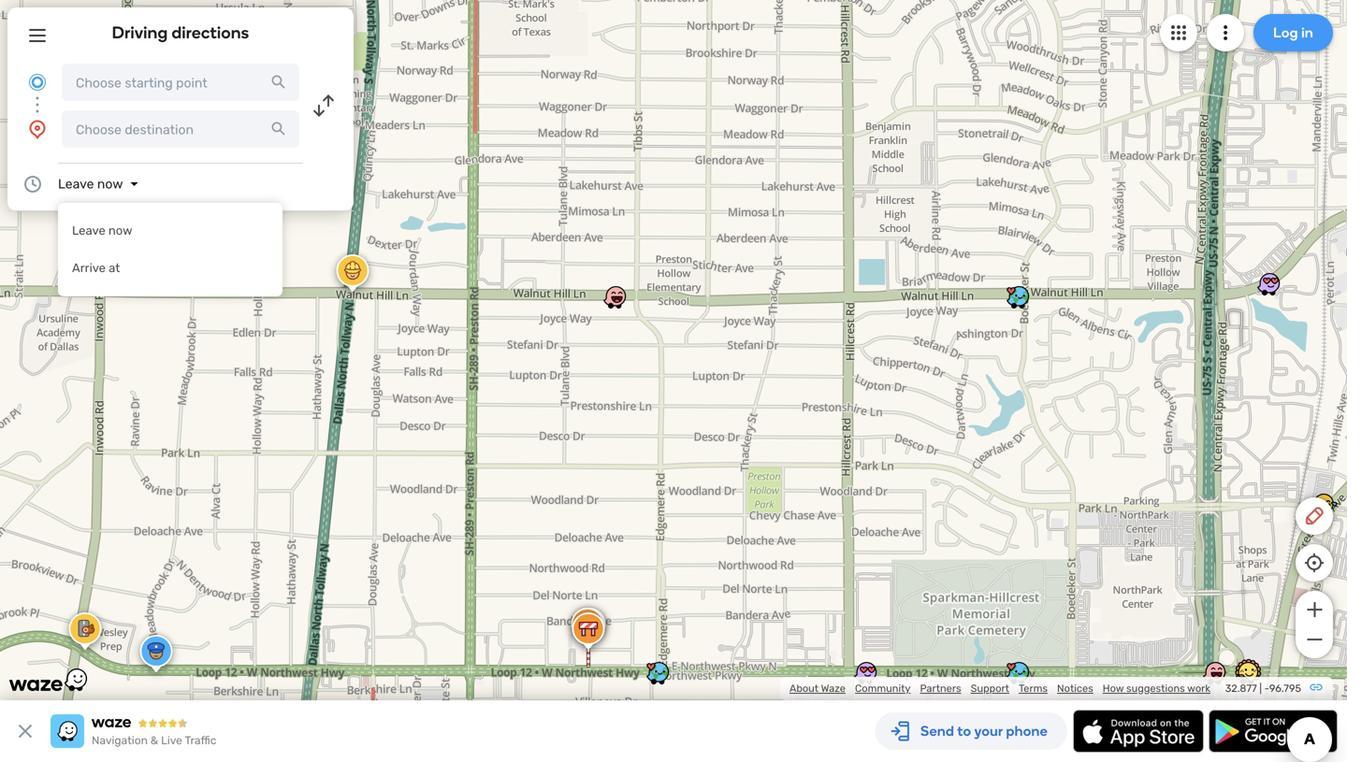 Task type: describe. For each thing, give the bounding box(es) containing it.
navigation & live traffic
[[92, 735, 217, 748]]

arrive
[[72, 261, 106, 276]]

terms
[[1019, 683, 1048, 695]]

support
[[971, 683, 1010, 695]]

arrive at option
[[58, 250, 283, 287]]

Choose starting point text field
[[62, 64, 299, 101]]

about waze link
[[790, 683, 846, 695]]

32.877 | -96.795
[[1226, 683, 1302, 695]]

terms link
[[1019, 683, 1048, 695]]

suggestions
[[1127, 683, 1185, 695]]

work
[[1188, 683, 1211, 695]]

driving
[[112, 22, 168, 43]]

now inside option
[[108, 224, 132, 238]]

-
[[1265, 683, 1270, 695]]

0 vertical spatial leave now
[[58, 176, 123, 192]]

arrive at
[[72, 261, 120, 276]]

32.877
[[1226, 683, 1257, 695]]

0 vertical spatial now
[[97, 176, 123, 192]]

waze
[[821, 683, 846, 695]]

zoom in image
[[1303, 599, 1327, 621]]

|
[[1260, 683, 1262, 695]]

location image
[[26, 118, 49, 140]]



Task type: vqa. For each thing, say whether or not it's contained in the screenshot.
20 NOV MONDAY
no



Task type: locate. For each thing, give the bounding box(es) containing it.
leave now
[[58, 176, 123, 192], [72, 224, 132, 238]]

directions
[[172, 22, 249, 43]]

partners
[[920, 683, 962, 695]]

leave now option
[[58, 212, 283, 250]]

0 vertical spatial leave
[[58, 176, 94, 192]]

about
[[790, 683, 819, 695]]

Choose destination text field
[[62, 110, 299, 148]]

x image
[[14, 721, 36, 743]]

how
[[1103, 683, 1124, 695]]

&
[[150, 735, 158, 748]]

traffic
[[185, 735, 217, 748]]

pencil image
[[1304, 505, 1326, 528]]

now
[[97, 176, 123, 192], [108, 224, 132, 238]]

at
[[109, 261, 120, 276]]

partners link
[[920, 683, 962, 695]]

navigation
[[92, 735, 148, 748]]

1 vertical spatial leave now
[[72, 224, 132, 238]]

notices link
[[1058, 683, 1094, 695]]

current location image
[[26, 71, 49, 94]]

driving directions
[[112, 22, 249, 43]]

live
[[161, 735, 182, 748]]

leave up arrive at the left top
[[72, 224, 106, 238]]

community
[[855, 683, 911, 695]]

leave right clock image
[[58, 176, 94, 192]]

clock image
[[22, 173, 44, 196]]

leave inside option
[[72, 224, 106, 238]]

1 vertical spatial now
[[108, 224, 132, 238]]

how suggestions work link
[[1103, 683, 1211, 695]]

community link
[[855, 683, 911, 695]]

zoom out image
[[1303, 629, 1327, 651]]

about waze community partners support terms notices how suggestions work
[[790, 683, 1211, 695]]

now up leave now option
[[97, 176, 123, 192]]

leave now up the arrive at
[[72, 224, 132, 238]]

leave now right clock image
[[58, 176, 123, 192]]

support link
[[971, 683, 1010, 695]]

now up at
[[108, 224, 132, 238]]

96.795
[[1270, 683, 1302, 695]]

leave now inside option
[[72, 224, 132, 238]]

1 vertical spatial leave
[[72, 224, 106, 238]]

link image
[[1309, 680, 1324, 695]]

leave
[[58, 176, 94, 192], [72, 224, 106, 238]]

notices
[[1058, 683, 1094, 695]]



